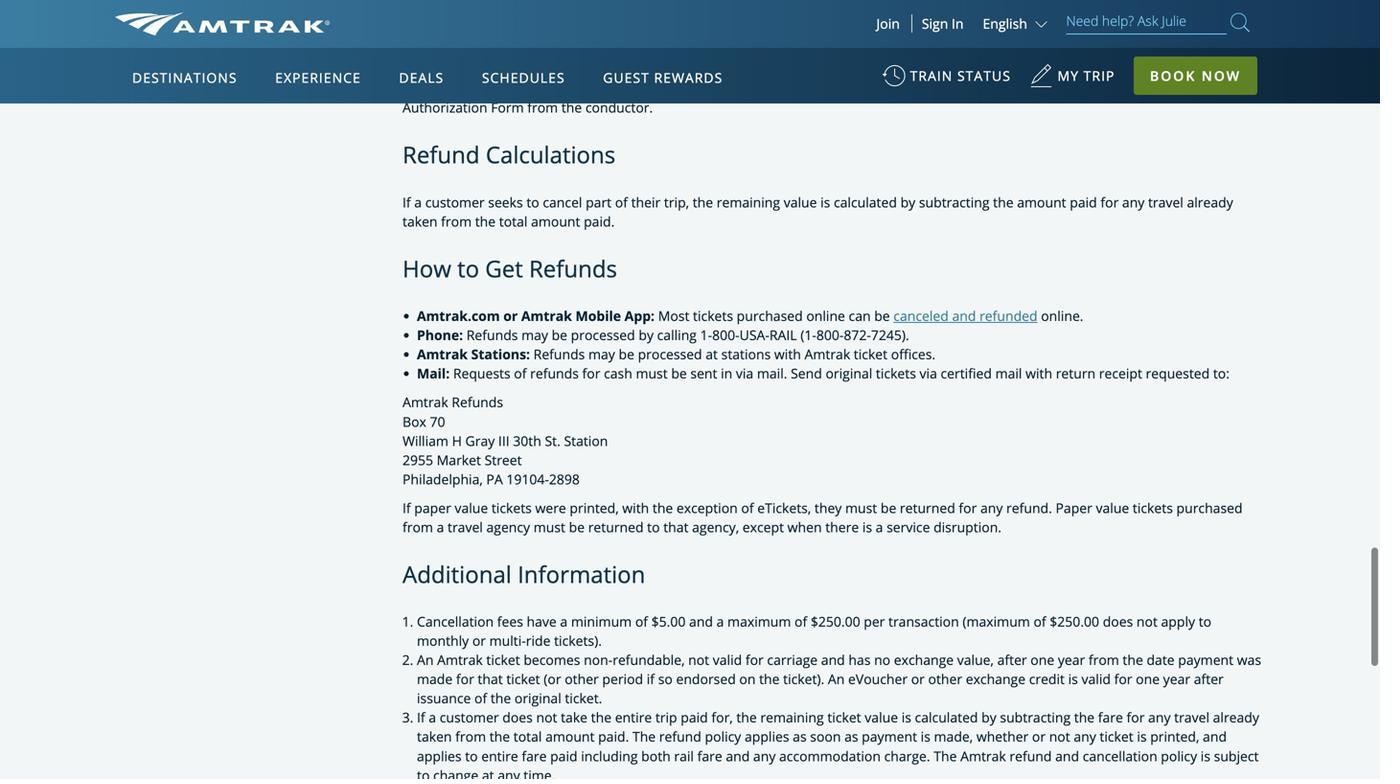 Task type: locate. For each thing, give the bounding box(es) containing it.
0 vertical spatial there
[[1123, 60, 1157, 78]]

if inside if a customer seeks to cancel part of their trip, the remaining value is calculated by subtracting the amount paid for any travel already taken from the total amount paid.
[[403, 193, 411, 211]]

in inside amtrak.com or amtrak mobile app: most tickets purchased online can be canceled and refunded online. phone: refunds may be processed by calling 1-800-usa-rail (1-800-872-7245). amtrak stations: refunds may be processed at stations with amtrak ticket offices. mail: requests of refunds for cash must be sent in via mail. send original tickets via certified mail with return receipt requested to:
[[721, 364, 732, 383]]

the
[[632, 728, 656, 746], [934, 747, 957, 765]]

or inside amtrak.com or amtrak mobile app: most tickets purchased online can be canceled and refunded online. phone: refunds may be processed by calling 1-800-usa-rail (1-800-872-7245). amtrak stations: refunds may be processed at stations with amtrak ticket offices. mail: requests of refunds for cash must be sent in via mail. send original tickets via certified mail with return receipt requested to:
[[503, 307, 518, 325]]

and left "cancellation"
[[1055, 747, 1079, 765]]

amtrak down the (1-
[[805, 345, 850, 363]]

join
[[876, 14, 900, 33]]

1 horizontal spatial applies
[[745, 728, 789, 746]]

2 vertical spatial by
[[981, 708, 996, 727]]

amtrak left mobile
[[521, 307, 572, 325]]

accommodations down "downgrades"
[[653, 79, 761, 97]]

exchange
[[487, 22, 547, 40], [894, 651, 954, 669], [966, 670, 1026, 688]]

train. up this at the top of page
[[927, 41, 960, 59]]

0 horizontal spatial the
[[632, 728, 656, 746]]

of right part
[[615, 193, 628, 211]]

1 horizontal spatial subtracting
[[1000, 708, 1071, 727]]

0 vertical spatial train
[[783, 22, 812, 40]]

on
[[883, 41, 899, 59], [990, 79, 1007, 97], [739, 670, 756, 688]]

1 horizontal spatial may
[[588, 345, 615, 363]]

refund down the whether
[[1010, 747, 1052, 765]]

1 vertical spatial policy
[[1161, 747, 1197, 765]]

credit up the reserved,
[[550, 22, 586, 40]]

there up obtain
[[1123, 60, 1157, 78]]

there inside if paper value tickets were printed, with the exception of etickets, they must be returned for any refund. paper value tickets purchased from a travel agency must be returned to that agency, except when there is a service disruption.
[[825, 518, 859, 536]]

1 vertical spatial taken
[[417, 728, 452, 746]]

authorization
[[403, 98, 487, 116]]

per
[[864, 613, 885, 631]]

train
[[910, 67, 953, 85]]

1 horizontal spatial their
[[921, 79, 951, 97]]

of up carriage
[[794, 613, 807, 631]]

1 vertical spatial accommodations
[[653, 79, 761, 97]]

my trip
[[1058, 67, 1115, 85]]

there right when
[[825, 518, 859, 536]]

1 horizontal spatial $250.00
[[1050, 613, 1099, 631]]

amtrak image
[[115, 12, 330, 35]]

800- down online
[[816, 326, 844, 344]]

1 vertical spatial paid.
[[598, 728, 629, 746]]

refund.
[[1006, 499, 1052, 517]]

0 vertical spatial does
[[1103, 613, 1133, 631]]

before,
[[1088, 22, 1133, 40]]

payment
[[1178, 651, 1233, 669], [862, 728, 917, 746]]

iii
[[498, 432, 509, 450]]

1 horizontal spatial train
[[783, 22, 812, 40]]

form
[[491, 98, 524, 116]]

that
[[864, 60, 889, 78], [663, 518, 689, 536], [478, 670, 503, 688]]

0 horizontal spatial subtracting
[[919, 193, 990, 211]]

fare up will
[[1041, 41, 1066, 59]]

0 horizontal spatial payment
[[862, 728, 917, 746]]

was
[[1237, 651, 1261, 669]]

2 vertical spatial with
[[622, 499, 649, 517]]

ride
[[526, 632, 551, 650]]

is inside if paper value tickets were printed, with the exception of etickets, they must be returned for any refund. paper value tickets purchased from a travel agency must be returned to that agency, except when there is a service disruption.
[[862, 518, 872, 536]]

tickets
[[693, 307, 733, 325], [876, 364, 916, 383], [491, 499, 532, 517], [1133, 499, 1173, 517]]

processed down calling at top
[[638, 345, 702, 363]]

ticket left (or
[[506, 670, 540, 688]]

a up will
[[1030, 41, 1038, 59]]

obtain
[[1126, 79, 1166, 97]]

to inside if a customer seeks to cancel part of their trip, the remaining value is calculated by subtracting the amount paid for any travel already taken from the total amount paid.
[[526, 193, 539, 211]]

guest rewards
[[603, 69, 723, 87]]

that up the 'number' at right top
[[864, 60, 889, 78]]

2 vertical spatial on
[[739, 670, 756, 688]]

purchased
[[737, 307, 803, 325], [1176, 499, 1243, 517]]

destinations
[[132, 69, 237, 87]]

$250.00 right (maximum
[[1050, 613, 1099, 631]]

0 horizontal spatial by
[[639, 326, 654, 344]]

banner
[[0, 0, 1380, 443]]

0 horizontal spatial one
[[1030, 651, 1054, 669]]

if up how
[[403, 193, 411, 211]]

of right (maximum
[[1034, 613, 1046, 631]]

refunds down requests
[[452, 393, 503, 411]]

0 vertical spatial that
[[864, 60, 889, 78]]

apply inside no refund or exchange credit is given if a customer boards a train at a station beyond, or detrains at a station before, the station from or to which they are reserved, or if the customer downgrades accommodations on the train. to receive a fare adjustment the reservation must be changed before the train departs the original boarding station of that train. this restriction will not apply if there is a service disruption. passengers who downgrade accommodations or reduce the number in their party on board trains must obtain a refund authorization form from the conductor.
[[1074, 60, 1108, 78]]

refunds inside amtrak refunds box 70 william h gray iii 30th st. station 2955 market street philadelphia, pa 19104-2898
[[452, 393, 503, 411]]

they inside no refund or exchange credit is given if a customer boards a train at a station beyond, or detrains at a station before, the station from or to which they are reserved, or if the customer downgrades accommodations on the train. to receive a fare adjustment the reservation must be changed before the train departs the original boarding station of that train. this restriction will not apply if there is a service disruption. passengers who downgrade accommodations or reduce the number in their party on board trains must obtain a refund authorization form from the conductor.
[[459, 41, 486, 59]]

travel inside if paper value tickets were printed, with the exception of etickets, they must be returned for any refund. paper value tickets purchased from a travel agency must be returned to that agency, except when there is a service disruption.
[[448, 518, 483, 536]]

0 vertical spatial remaining
[[717, 193, 780, 211]]

original down (or
[[515, 689, 561, 707]]

tickets up agency
[[491, 499, 532, 517]]

on right endorsed
[[739, 670, 756, 688]]

refund inside no refund or exchange credit is given if a customer boards a train at a station beyond, or detrains at a station before, the station from or to which they are reserved, or if the customer downgrades accommodations on the train. to receive a fare adjustment the reservation must be changed before the train departs the original boarding station of that train. this restriction will not apply if there is a service disruption. passengers who downgrade accommodations or reduce the number in their party on board trains must obtain a refund authorization form from the conductor.
[[1180, 79, 1225, 97]]

station
[[564, 432, 608, 450]]

other down the value,
[[928, 670, 962, 688]]

ticket).
[[783, 670, 824, 688]]

train up boarding
[[783, 22, 812, 40]]

refund
[[424, 22, 466, 40], [659, 728, 701, 746], [1010, 747, 1052, 765]]

of up except
[[741, 499, 754, 517]]

0 horizontal spatial other
[[565, 670, 599, 688]]

of inside amtrak.com or amtrak mobile app: most tickets purchased online can be canceled and refunded online. phone: refunds may be processed by calling 1-800-usa-rail (1-800-872-7245). amtrak stations: refunds may be processed at stations with amtrak ticket offices. mail: requests of refunds for cash must be sent in via mail. send original tickets via certified mail with return receipt requested to:
[[514, 364, 527, 383]]

0 horizontal spatial year
[[1058, 651, 1085, 669]]

not up "trains"
[[1050, 60, 1071, 78]]

exchange up are
[[487, 22, 547, 40]]

apply up 'date'
[[1161, 613, 1195, 631]]

1 horizontal spatial with
[[774, 345, 801, 363]]

as left soon
[[793, 728, 807, 746]]

exchange inside no refund or exchange credit is given if a customer boards a train at a station beyond, or detrains at a station before, the station from or to which they are reserved, or if the customer downgrades accommodations on the train. to receive a fare adjustment the reservation must be changed before the train departs the original boarding station of that train. this restriction will not apply if there is a service disruption. passengers who downgrade accommodations or reduce the number in their party on board trains must obtain a refund authorization form from the conductor.
[[487, 22, 547, 40]]

0 horizontal spatial train
[[583, 60, 612, 78]]

of inside if paper value tickets were printed, with the exception of etickets, they must be returned for any refund. paper value tickets purchased from a travel agency must be returned to that agency, except when there is a service disruption.
[[741, 499, 754, 517]]

printed, inside cancellation fees have a minimum of $5.00 and a maximum of $250.00 per transaction (maximum of $250.00 does not apply to monthly or multi-ride tickets). an amtrak ticket becomes non-refundable, not valid for carriage and has no exchange value, after one year from the date payment was made for that ticket (or other period if so endorsed on the ticket). an evoucher or other exchange credit is valid for one year after issuance of the original ticket. if a customer does not take the entire trip paid for, the remaining ticket value is calculated by subtracting the fare for any travel already taken from the total amount paid. the refund policy applies as soon as payment is made, whether or not any ticket is printed, and applies to entire fare paid including both rail fare and any accommodation charge. the amtrak refund and cancellation policy is subject to change at any time.
[[1150, 728, 1199, 746]]

accommodations
[[772, 41, 880, 59], [653, 79, 761, 97]]

experience button
[[268, 51, 369, 104]]

1 vertical spatial purchased
[[1176, 499, 1243, 517]]

gray
[[465, 432, 495, 450]]

0 horizontal spatial original
[[515, 689, 561, 707]]

the up the both
[[632, 728, 656, 746]]

if inside if paper value tickets were printed, with the exception of etickets, they must be returned for any refund. paper value tickets purchased from a travel agency must be returned to that agency, except when there is a service disruption.
[[403, 499, 411, 517]]

refund up rail
[[659, 728, 701, 746]]

0 horizontal spatial processed
[[571, 326, 635, 344]]

1 via from the left
[[736, 364, 753, 383]]

who
[[548, 79, 575, 97]]

0 vertical spatial their
[[921, 79, 951, 97]]

1 horizontal spatial printed,
[[1150, 728, 1199, 746]]

fare inside no refund or exchange credit is given if a customer boards a train at a station beyond, or detrains at a station before, the station from or to which they are reserved, or if the customer downgrades accommodations on the train. to receive a fare adjustment the reservation must be changed before the train departs the original boarding station of that train. this restriction will not apply if there is a service disruption. passengers who downgrade accommodations or reduce the number in their party on board trains must obtain a refund authorization form from the conductor.
[[1041, 41, 1066, 59]]

by
[[900, 193, 915, 211], [639, 326, 654, 344], [981, 708, 996, 727]]

0 vertical spatial printed,
[[570, 499, 619, 517]]

a up how
[[414, 193, 422, 211]]

trains
[[1051, 79, 1087, 97]]

remaining
[[717, 193, 780, 211], [760, 708, 824, 727]]

0 horizontal spatial printed,
[[570, 499, 619, 517]]

1 vertical spatial year
[[1163, 670, 1190, 688]]

2 vertical spatial amount
[[545, 728, 595, 746]]

a right english
[[1030, 22, 1038, 40]]

of down 'stations:'
[[514, 364, 527, 383]]

at up receive
[[1015, 22, 1027, 40]]

after right the value,
[[997, 651, 1027, 669]]

1 $250.00 from the left
[[811, 613, 860, 631]]

original inside amtrak.com or amtrak mobile app: most tickets purchased online can be canceled and refunded online. phone: refunds may be processed by calling 1-800-usa-rail (1-800-872-7245). amtrak stations: refunds may be processed at stations with amtrak ticket offices. mail: requests of refunds for cash must be sent in via mail. send original tickets via certified mail with return receipt requested to:
[[826, 364, 872, 383]]

stations
[[721, 345, 771, 363]]

1 as from the left
[[793, 728, 807, 746]]

in right sent
[[721, 364, 732, 383]]

1 vertical spatial amount
[[531, 212, 580, 230]]

refund inside no refund or exchange credit is given if a customer boards a train at a station beyond, or detrains at a station before, the station from or to which they are reserved, or if the customer downgrades accommodations on the train. to receive a fare adjustment the reservation must be changed before the train departs the original boarding station of that train. this restriction will not apply if there is a service disruption. passengers who downgrade accommodations or reduce the number in their party on board trains must obtain a refund authorization form from the conductor.
[[424, 22, 466, 40]]

1 horizontal spatial accommodations
[[772, 41, 880, 59]]

of inside no refund or exchange credit is given if a customer boards a train at a station beyond, or detrains at a station before, the station from or to which they are reserved, or if the customer downgrades accommodations on the train. to receive a fare adjustment the reservation must be changed before the train departs the original boarding station of that train. this restriction will not apply if there is a service disruption. passengers who downgrade accommodations or reduce the number in their party on board trains must obtain a refund authorization form from the conductor.
[[848, 60, 861, 78]]

1 vertical spatial subtracting
[[1000, 708, 1071, 727]]

0 horizontal spatial refund
[[403, 139, 480, 170]]

0 vertical spatial original
[[691, 60, 738, 78]]

and
[[952, 307, 976, 325], [689, 613, 713, 631], [821, 651, 845, 669], [1203, 728, 1227, 746], [726, 747, 750, 765], [1055, 747, 1079, 765]]

be inside no refund or exchange credit is given if a customer boards a train at a station beyond, or detrains at a station before, the station from or to which they are reserved, or if the customer downgrades accommodations on the train. to receive a fare adjustment the reservation must be changed before the train departs the original boarding station of that train. this restriction will not apply if there is a service disruption. passengers who downgrade accommodations or reduce the number in their party on board trains must obtain a refund authorization form from the conductor.
[[438, 60, 454, 78]]

station up reduce on the top right
[[801, 60, 844, 78]]

0 vertical spatial travel
[[1148, 193, 1183, 211]]

rewards
[[654, 69, 723, 87]]

trip
[[655, 708, 677, 727]]

0 vertical spatial refund
[[424, 22, 466, 40]]

0 horizontal spatial that
[[478, 670, 503, 688]]

if inside cancellation fees have a minimum of $5.00 and a maximum of $250.00 per transaction (maximum of $250.00 does not apply to monthly or multi-ride tickets). an amtrak ticket becomes non-refundable, not valid for carriage and has no exchange value, after one year from the date payment was made for that ticket (or other period if so endorsed on the ticket). an evoucher or other exchange credit is valid for one year after issuance of the original ticket. if a customer does not take the entire trip paid for, the remaining ticket value is calculated by subtracting the fare for any travel already taken from the total amount paid. the refund policy applies as soon as payment is made, whether or not any ticket is printed, and applies to entire fare paid including both rail fare and any accommodation charge. the amtrak refund and cancellation policy is subject to change at any time.
[[647, 670, 655, 688]]

2 vertical spatial that
[[478, 670, 503, 688]]

customer
[[662, 22, 721, 40], [628, 41, 687, 59], [425, 193, 485, 211], [440, 708, 499, 727]]

remaining up soon
[[760, 708, 824, 727]]

from down the who
[[527, 98, 558, 116]]

that down multi-
[[478, 670, 503, 688]]

banner containing join
[[0, 0, 1380, 443]]

2 horizontal spatial that
[[864, 60, 889, 78]]

2 horizontal spatial with
[[1026, 364, 1052, 383]]

2 horizontal spatial refund
[[1010, 747, 1052, 765]]

a inside if a customer seeks to cancel part of their trip, the remaining value is calculated by subtracting the amount paid for any travel already taken from the total amount paid.
[[414, 193, 422, 211]]

etickets,
[[757, 499, 811, 517]]

0 vertical spatial apply
[[1074, 60, 1108, 78]]

1 vertical spatial by
[[639, 326, 654, 344]]

1 vertical spatial there
[[825, 518, 859, 536]]

english button
[[983, 14, 1052, 33]]

0 horizontal spatial via
[[736, 364, 753, 383]]

seeks
[[488, 193, 523, 211]]

the inside if paper value tickets were printed, with the exception of etickets, they must be returned for any refund. paper value tickets purchased from a travel agency must be returned to that agency, except when there is a service disruption.
[[653, 499, 673, 517]]

1 horizontal spatial original
[[691, 60, 738, 78]]

year
[[1058, 651, 1085, 669], [1163, 670, 1190, 688]]

guest
[[603, 69, 650, 87]]

beyond,
[[889, 22, 939, 40]]

1 vertical spatial printed,
[[1150, 728, 1199, 746]]

2 vertical spatial if
[[417, 708, 425, 727]]

multi-
[[489, 632, 526, 650]]

$250.00 left per
[[811, 613, 860, 631]]

their left trip,
[[631, 193, 661, 211]]

from up the reservation
[[1207, 22, 1237, 40]]

book now
[[1150, 67, 1241, 85]]

must inside amtrak.com or amtrak mobile app: most tickets purchased online can be canceled and refunded online. phone: refunds may be processed by calling 1-800-usa-rail (1-800-872-7245). amtrak stations: refunds may be processed at stations with amtrak ticket offices. mail: requests of refunds for cash must be sent in via mail. send original tickets via certified mail with return receipt requested to:
[[636, 364, 668, 383]]

train. left this at the top of page
[[893, 60, 926, 78]]

after up subject
[[1194, 670, 1224, 688]]

refund calculations
[[403, 139, 615, 170]]

refunds up refunds
[[533, 345, 585, 363]]

1 horizontal spatial an
[[828, 670, 845, 688]]

deals
[[399, 69, 444, 87]]

and down for,
[[726, 747, 750, 765]]

1 horizontal spatial refund
[[659, 728, 701, 746]]

1 horizontal spatial train.
[[927, 41, 960, 59]]

taken inside cancellation fees have a minimum of $5.00 and a maximum of $250.00 per transaction (maximum of $250.00 does not apply to monthly or multi-ride tickets). an amtrak ticket becomes non-refundable, not valid for carriage and has no exchange value, after one year from the date payment was made for that ticket (or other period if so endorsed on the ticket). an evoucher or other exchange credit is valid for one year after issuance of the original ticket. if a customer does not take the entire trip paid for, the remaining ticket value is calculated by subtracting the fare for any travel already taken from the total amount paid. the refund policy applies as soon as payment is made, whether or not any ticket is printed, and applies to entire fare paid including both rail fare and any accommodation charge. the amtrak refund and cancellation policy is subject to change at any time.
[[417, 728, 452, 746]]

subtracting
[[919, 193, 990, 211], [1000, 708, 1071, 727]]

from down paper
[[403, 518, 433, 536]]

amtrak
[[521, 307, 572, 325], [417, 345, 468, 363], [805, 345, 850, 363], [403, 393, 448, 411], [437, 651, 483, 669], [960, 747, 1006, 765]]

1 vertical spatial with
[[1026, 364, 1052, 383]]

train up downgrade
[[583, 60, 612, 78]]

if
[[403, 193, 411, 211], [403, 499, 411, 517], [417, 708, 425, 727]]

0 vertical spatial paid.
[[584, 212, 615, 230]]

1 horizontal spatial one
[[1136, 670, 1160, 688]]

1 horizontal spatial refund
[[1180, 79, 1225, 97]]

0 vertical spatial amount
[[1017, 193, 1066, 211]]

1 vertical spatial disruption.
[[933, 518, 1001, 536]]

their down this at the top of page
[[921, 79, 951, 97]]

0 horizontal spatial train.
[[893, 60, 926, 78]]

on inside cancellation fees have a minimum of $5.00 and a maximum of $250.00 per transaction (maximum of $250.00 does not apply to monthly or multi-ride tickets). an amtrak ticket becomes non-refundable, not valid for carriage and has no exchange value, after one year from the date payment was made for that ticket (or other period if so endorsed on the ticket). an evoucher or other exchange credit is valid for one year after issuance of the original ticket. if a customer does not take the entire trip paid for, the remaining ticket value is calculated by subtracting the fare for any travel already taken from the total amount paid. the refund policy applies as soon as payment is made, whether or not any ticket is printed, and applies to entire fare paid including both rail fare and any accommodation charge. the amtrak refund and cancellation policy is subject to change at any time.
[[739, 670, 756, 688]]

including
[[581, 747, 638, 765]]

1 vertical spatial paid
[[681, 708, 708, 727]]

policy down for,
[[705, 728, 741, 746]]

apply
[[1074, 60, 1108, 78], [1161, 613, 1195, 631]]

before
[[514, 60, 555, 78]]

already inside cancellation fees have a minimum of $5.00 and a maximum of $250.00 per transaction (maximum of $250.00 does not apply to monthly or multi-ride tickets). an amtrak ticket becomes non-refundable, not valid for carriage and has no exchange value, after one year from the date payment was made for that ticket (or other period if so endorsed on the ticket). an evoucher or other exchange credit is valid for one year after issuance of the original ticket. if a customer does not take the entire trip paid for, the remaining ticket value is calculated by subtracting the fare for any travel already taken from the total amount paid. the refund policy applies as soon as payment is made, whether or not any ticket is printed, and applies to entire fare paid including both rail fare and any accommodation charge. the amtrak refund and cancellation policy is subject to change at any time.
[[1213, 708, 1259, 727]]

changed
[[457, 60, 511, 78]]

(maximum
[[963, 613, 1030, 631]]

apply down adjustment
[[1074, 60, 1108, 78]]

a right have
[[560, 613, 568, 631]]

printed,
[[570, 499, 619, 517], [1150, 728, 1199, 746]]

so
[[658, 670, 673, 688]]

0 vertical spatial entire
[[615, 708, 652, 727]]

st.
[[545, 432, 560, 450]]

for inside if a customer seeks to cancel part of their trip, the remaining value is calculated by subtracting the amount paid for any travel already taken from the total amount paid.
[[1101, 193, 1119, 211]]

evoucher
[[848, 670, 908, 688]]

from up change
[[455, 728, 486, 746]]

a left maximum
[[716, 613, 724, 631]]

taken inside if a customer seeks to cancel part of their trip, the remaining value is calculated by subtracting the amount paid for any travel already taken from the total amount paid.
[[403, 212, 438, 230]]

if paper value tickets were printed, with the exception of etickets, they must be returned for any refund. paper value tickets purchased from a travel agency must be returned to that agency, except when there is a service disruption.
[[403, 499, 1243, 536]]

purchased inside if paper value tickets were printed, with the exception of etickets, they must be returned for any refund. paper value tickets purchased from a travel agency must be returned to that agency, except when there is a service disruption.
[[1176, 499, 1243, 517]]

pa
[[486, 470, 503, 488]]

1 vertical spatial apply
[[1161, 613, 1195, 631]]

at up reduce on the top right
[[816, 22, 828, 40]]

customer down issuance
[[440, 708, 499, 727]]

disruption. inside if paper value tickets were printed, with the exception of etickets, they must be returned for any refund. paper value tickets purchased from a travel agency must be returned to that agency, except when there is a service disruption.
[[933, 518, 1001, 536]]

remaining inside cancellation fees have a minimum of $5.00 and a maximum of $250.00 per transaction (maximum of $250.00 does not apply to monthly or multi-ride tickets). an amtrak ticket becomes non-refundable, not valid for carriage and has no exchange value, after one year from the date payment was made for that ticket (or other period if so endorsed on the ticket). an evoucher or other exchange credit is valid for one year after issuance of the original ticket. if a customer does not take the entire trip paid for, the remaining ticket value is calculated by subtracting the fare for any travel already taken from the total amount paid. the refund policy applies as soon as payment is made, whether or not any ticket is printed, and applies to entire fare paid including both rail fare and any accommodation charge. the amtrak refund and cancellation policy is subject to change at any time.
[[760, 708, 824, 727]]

and right canceled
[[952, 307, 976, 325]]

0 vertical spatial after
[[997, 651, 1027, 669]]

cancellation
[[1083, 747, 1157, 765]]

valid
[[713, 651, 742, 669], [1081, 670, 1111, 688]]

at down 1-
[[706, 345, 718, 363]]

exchange down transaction
[[894, 651, 954, 669]]

not
[[1050, 60, 1071, 78], [1137, 613, 1158, 631], [688, 651, 709, 669], [536, 708, 557, 727], [1049, 728, 1070, 746]]

an right ticket).
[[828, 670, 845, 688]]

exception
[[677, 499, 738, 517]]

trip
[[1084, 67, 1115, 85]]

this
[[929, 60, 955, 78]]

from up how
[[441, 212, 472, 230]]

1 vertical spatial entire
[[481, 747, 518, 765]]

conductor.
[[585, 98, 653, 116]]

by inside amtrak.com or amtrak mobile app: most tickets purchased online can be canceled and refunded online. phone: refunds may be processed by calling 1-800-usa-rail (1-800-872-7245). amtrak stations: refunds may be processed at stations with amtrak ticket offices. mail: requests of refunds for cash must be sent in via mail. send original tickets via certified mail with return receipt requested to:
[[639, 326, 654, 344]]

travel inside if a customer seeks to cancel part of their trip, the remaining value is calculated by subtracting the amount paid for any travel already taken from the total amount paid.
[[1148, 193, 1183, 211]]

0 vertical spatial disruption.
[[403, 79, 470, 97]]

1 vertical spatial valid
[[1081, 670, 1111, 688]]

if for if paper value tickets were printed, with the exception of etickets, they must be returned for any refund. paper value tickets purchased from a travel agency must be returned to that agency, except when there is a service disruption.
[[403, 499, 411, 517]]

2 vertical spatial refund
[[1010, 747, 1052, 765]]

must
[[403, 60, 434, 78], [1090, 79, 1122, 97], [636, 364, 668, 383], [845, 499, 877, 517], [534, 518, 565, 536]]

no refund or exchange credit is given if a customer boards a train at a station beyond, or detrains at a station before, the station from or to which they are reserved, or if the customer downgrades accommodations on the train. to receive a fare adjustment the reservation must be changed before the train departs the original boarding station of that train. this restriction will not apply if there is a service disruption. passengers who downgrade accommodations or reduce the number in their party on board trains must obtain a refund authorization form from the conductor.
[[403, 22, 1254, 116]]

1 vertical spatial train
[[583, 60, 612, 78]]

already inside if a customer seeks to cancel part of their trip, the remaining value is calculated by subtracting the amount paid for any travel already taken from the total amount paid.
[[1187, 193, 1233, 211]]

purchased inside amtrak.com or amtrak mobile app: most tickets purchased online can be canceled and refunded online. phone: refunds may be processed by calling 1-800-usa-rail (1-800-872-7245). amtrak stations: refunds may be processed at stations with amtrak ticket offices. mail: requests of refunds for cash must be sent in via mail. send original tickets via certified mail with return receipt requested to:
[[737, 307, 803, 325]]

amount
[[1017, 193, 1066, 211], [531, 212, 580, 230], [545, 728, 595, 746]]

as right soon
[[844, 728, 858, 746]]

philadelphia,
[[403, 470, 483, 488]]

1 horizontal spatial calculated
[[915, 708, 978, 727]]

(1-
[[800, 326, 816, 344]]

refund down the reservation
[[1180, 79, 1225, 97]]

on down join button
[[883, 41, 899, 59]]

with left exception
[[622, 499, 649, 517]]

1 horizontal spatial by
[[900, 193, 915, 211]]

the down made, at the right of page
[[934, 747, 957, 765]]

1 horizontal spatial apply
[[1161, 613, 1195, 631]]

rail
[[674, 747, 694, 765]]

customer inside cancellation fees have a minimum of $5.00 and a maximum of $250.00 per transaction (maximum of $250.00 does not apply to monthly or multi-ride tickets). an amtrak ticket becomes non-refundable, not valid for carriage and has no exchange value, after one year from the date payment was made for that ticket (or other period if so endorsed on the ticket). an evoucher or other exchange credit is valid for one year after issuance of the original ticket. if a customer does not take the entire trip paid for, the remaining ticket value is calculated by subtracting the fare for any travel already taken from the total amount paid. the refund policy applies as soon as payment is made, whether or not any ticket is printed, and applies to entire fare paid including both rail fare and any accommodation charge. the amtrak refund and cancellation policy is subject to change at any time.
[[440, 708, 499, 727]]

processed
[[571, 326, 635, 344], [638, 345, 702, 363]]

to
[[403, 41, 415, 59], [526, 193, 539, 211], [457, 253, 479, 284], [647, 518, 660, 536], [1199, 613, 1211, 631], [465, 747, 478, 765], [417, 766, 430, 779]]

applies up change
[[417, 747, 462, 765]]

ticket
[[854, 345, 888, 363], [486, 651, 520, 669], [506, 670, 540, 688], [827, 708, 861, 727], [1100, 728, 1133, 746]]

remaining right trip,
[[717, 193, 780, 211]]

fees
[[497, 613, 523, 631]]

at right change
[[482, 766, 494, 779]]

there
[[1123, 60, 1157, 78], [825, 518, 859, 536]]

cancellation
[[417, 613, 494, 631]]

ticket inside amtrak.com or amtrak mobile app: most tickets purchased online can be canceled and refunded online. phone: refunds may be processed by calling 1-800-usa-rail (1-800-872-7245). amtrak stations: refunds may be processed at stations with amtrak ticket offices. mail: requests of refunds for cash must be sent in via mail. send original tickets via certified mail with return receipt requested to:
[[854, 345, 888, 363]]

1 vertical spatial remaining
[[760, 708, 824, 727]]

printed, up "cancellation"
[[1150, 728, 1199, 746]]

a
[[651, 22, 658, 40], [772, 22, 780, 40], [831, 22, 839, 40], [1030, 22, 1038, 40], [1030, 41, 1038, 59], [1173, 60, 1181, 78], [1169, 79, 1177, 97], [414, 193, 422, 211], [437, 518, 444, 536], [876, 518, 883, 536], [560, 613, 568, 631], [716, 613, 724, 631], [429, 708, 436, 727]]

one right the value,
[[1030, 651, 1054, 669]]

service
[[1184, 60, 1228, 78], [887, 518, 930, 536]]

remaining inside if a customer seeks to cancel part of their trip, the remaining value is calculated by subtracting the amount paid for any travel already taken from the total amount paid.
[[717, 193, 780, 211]]

2 horizontal spatial on
[[990, 79, 1007, 97]]

0 vertical spatial in
[[906, 79, 918, 97]]

street
[[485, 451, 522, 469]]

online
[[806, 307, 845, 325]]

paid. inside cancellation fees have a minimum of $5.00 and a maximum of $250.00 per transaction (maximum of $250.00 does not apply to monthly or multi-ride tickets). an amtrak ticket becomes non-refundable, not valid for carriage and has no exchange value, after one year from the date payment was made for that ticket (or other period if so endorsed on the ticket). an evoucher or other exchange credit is valid for one year after issuance of the original ticket. if a customer does not take the entire trip paid for, the remaining ticket value is calculated by subtracting the fare for any travel already taken from the total amount paid. the refund policy applies as soon as payment is made, whether or not any ticket is printed, and applies to entire fare paid including both rail fare and any accommodation charge. the amtrak refund and cancellation policy is subject to change at any time.
[[598, 728, 629, 746]]

year left 'date'
[[1058, 651, 1085, 669]]

change
[[433, 766, 478, 779]]

amtrak.com or amtrak mobile app: most tickets purchased online can be canceled and refunded online. phone: refunds may be processed by calling 1-800-usa-rail (1-800-872-7245). amtrak stations: refunds may be processed at stations with amtrak ticket offices. mail: requests of refunds for cash must be sent in via mail. send original tickets via certified mail with return receipt requested to:
[[417, 307, 1230, 383]]

from
[[1207, 22, 1237, 40], [527, 98, 558, 116], [441, 212, 472, 230], [403, 518, 433, 536], [1089, 651, 1119, 669], [455, 728, 486, 746]]

0 vertical spatial service
[[1184, 60, 1228, 78]]

0 vertical spatial calculated
[[834, 193, 897, 211]]

passengers
[[474, 79, 545, 97]]

customer inside if a customer seeks to cancel part of their trip, the remaining value is calculated by subtracting the amount paid for any travel already taken from the total amount paid.
[[425, 193, 485, 211]]

1 vertical spatial credit
[[1029, 670, 1065, 688]]

value inside cancellation fees have a minimum of $5.00 and a maximum of $250.00 per transaction (maximum of $250.00 does not apply to monthly or multi-ride tickets). an amtrak ticket becomes non-refundable, not valid for carriage and has no exchange value, after one year from the date payment was made for that ticket (or other period if so endorsed on the ticket). an evoucher or other exchange credit is valid for one year after issuance of the original ticket. if a customer does not take the entire trip paid for, the remaining ticket value is calculated by subtracting the fare for any travel already taken from the total amount paid. the refund policy applies as soon as payment is made, whether or not any ticket is printed, and applies to entire fare paid including both rail fare and any accommodation charge. the amtrak refund and cancellation policy is subject to change at any time.
[[865, 708, 898, 727]]

year down 'date'
[[1163, 670, 1190, 688]]

for inside amtrak.com or amtrak mobile app: most tickets purchased online can be canceled and refunded online. phone: refunds may be processed by calling 1-800-usa-rail (1-800-872-7245). amtrak stations: refunds may be processed at stations with amtrak ticket offices. mail: requests of refunds for cash must be sent in via mail. send original tickets via certified mail with return receipt requested to:
[[582, 364, 600, 383]]

customer left seeks
[[425, 193, 485, 211]]

they up changed
[[459, 41, 486, 59]]

and inside amtrak.com or amtrak mobile app: most tickets purchased online can be canceled and refunded online. phone: refunds may be processed by calling 1-800-usa-rail (1-800-872-7245). amtrak stations: refunds may be processed at stations with amtrak ticket offices. mail: requests of refunds for cash must be sent in via mail. send original tickets via certified mail with return receipt requested to:
[[952, 307, 976, 325]]

1 other from the left
[[565, 670, 599, 688]]

application
[[186, 160, 646, 428]]

1 vertical spatial original
[[826, 364, 872, 383]]

1 horizontal spatial the
[[934, 747, 957, 765]]



Task type: describe. For each thing, give the bounding box(es) containing it.
1 vertical spatial does
[[502, 708, 533, 727]]

that inside no refund or exchange credit is given if a customer boards a train at a station beyond, or detrains at a station before, the station from or to which they are reserved, or if the customer downgrades accommodations on the train. to receive a fare adjustment the reservation must be changed before the train departs the original boarding station of that train. this restriction will not apply if there is a service disruption. passengers who downgrade accommodations or reduce the number in their party on board trains must obtain a refund authorization form from the conductor.
[[864, 60, 889, 78]]

if inside cancellation fees have a minimum of $5.00 and a maximum of $250.00 per transaction (maximum of $250.00 does not apply to monthly or multi-ride tickets). an amtrak ticket becomes non-refundable, not valid for carriage and has no exchange value, after one year from the date payment was made for that ticket (or other period if so endorsed on the ticket). an evoucher or other exchange credit is valid for one year after issuance of the original ticket. if a customer does not take the entire trip paid for, the remaining ticket value is calculated by subtracting the fare for any travel already taken from the total amount paid. the refund policy applies as soon as payment is made, whether or not any ticket is printed, and applies to entire fare paid including both rail fare and any accommodation charge. the amtrak refund and cancellation policy is subject to change at any time.
[[417, 708, 425, 727]]

station up my
[[1041, 22, 1085, 40]]

agency,
[[692, 518, 739, 536]]

calling
[[657, 326, 697, 344]]

1 horizontal spatial on
[[883, 41, 899, 59]]

2 $250.00 from the left
[[1050, 613, 1099, 631]]

transaction
[[888, 613, 959, 631]]

their inside no refund or exchange credit is given if a customer boards a train at a station beyond, or detrains at a station before, the station from or to which they are reserved, or if the customer downgrades accommodations on the train. to receive a fare adjustment the reservation must be changed before the train departs the original boarding station of that train. this restriction will not apply if there is a service disruption. passengers who downgrade accommodations or reduce the number in their party on board trains must obtain a refund authorization form from the conductor.
[[921, 79, 951, 97]]

a left join
[[831, 22, 839, 40]]

from inside if paper value tickets were printed, with the exception of etickets, they must be returned for any refund. paper value tickets purchased from a travel agency must be returned to that agency, except when there is a service disruption.
[[403, 518, 433, 536]]

cancellation fees have a minimum of $5.00 and a maximum of $250.00 per transaction (maximum of $250.00 does not apply to monthly or multi-ride tickets). an amtrak ticket becomes non-refundable, not valid for carriage and has no exchange value, after one year from the date payment was made for that ticket (or other period if so endorsed on the ticket). an evoucher or other exchange credit is valid for one year after issuance of the original ticket. if a customer does not take the entire trip paid for, the remaining ticket value is calculated by subtracting the fare for any travel already taken from the total amount paid. the refund policy applies as soon as payment is made, whether or not any ticket is printed, and applies to entire fare paid including both rail fare and any accommodation charge. the amtrak refund and cancellation policy is subject to change at any time.
[[417, 613, 1261, 779]]

station left the beyond,
[[842, 22, 885, 40]]

0 horizontal spatial entire
[[481, 747, 518, 765]]

and right $5.00
[[689, 613, 713, 631]]

in inside no refund or exchange credit is given if a customer boards a train at a station beyond, or detrains at a station before, the station from or to which they are reserved, or if the customer downgrades accommodations on the train. to receive a fare adjustment the reservation must be changed before the train departs the original boarding station of that train. this restriction will not apply if there is a service disruption. passengers who downgrade accommodations or reduce the number in their party on board trains must obtain a refund authorization form from the conductor.
[[906, 79, 918, 97]]

value,
[[957, 651, 994, 669]]

0 vertical spatial train.
[[927, 41, 960, 59]]

get
[[485, 253, 523, 284]]

not left take
[[536, 708, 557, 727]]

that inside cancellation fees have a minimum of $5.00 and a maximum of $250.00 per transaction (maximum of $250.00 does not apply to monthly or multi-ride tickets). an amtrak ticket becomes non-refundable, not valid for carriage and has no exchange value, after one year from the date payment was made for that ticket (or other period if so endorsed on the ticket). an evoucher or other exchange credit is valid for one year after issuance of the original ticket. if a customer does not take the entire trip paid for, the remaining ticket value is calculated by subtracting the fare for any travel already taken from the total amount paid. the refund policy applies as soon as payment is made, whether or not any ticket is printed, and applies to entire fare paid including both rail fare and any accommodation charge. the amtrak refund and cancellation policy is subject to change at any time.
[[478, 670, 503, 688]]

1 horizontal spatial returned
[[900, 499, 955, 517]]

at inside cancellation fees have a minimum of $5.00 and a maximum of $250.00 per transaction (maximum of $250.00 does not apply to monthly or multi-ride tickets). an amtrak ticket becomes non-refundable, not valid for carriage and has no exchange value, after one year from the date payment was made for that ticket (or other period if so endorsed on the ticket). an evoucher or other exchange credit is valid for one year after issuance of the original ticket. if a customer does not take the entire trip paid for, the remaining ticket value is calculated by subtracting the fare for any travel already taken from the total amount paid. the refund policy applies as soon as payment is made, whether or not any ticket is printed, and applies to entire fare paid including both rail fare and any accommodation charge. the amtrak refund and cancellation policy is subject to change at any time.
[[482, 766, 494, 779]]

0 vertical spatial one
[[1030, 651, 1054, 669]]

if right given
[[639, 22, 647, 40]]

requested
[[1146, 364, 1210, 383]]

my trip button
[[1030, 58, 1115, 104]]

were
[[535, 499, 566, 517]]

travel inside cancellation fees have a minimum of $5.00 and a maximum of $250.00 per transaction (maximum of $250.00 does not apply to monthly or multi-ride tickets). an amtrak ticket becomes non-refundable, not valid for carriage and has no exchange value, after one year from the date payment was made for that ticket (or other period if so endorsed on the ticket). an evoucher or other exchange credit is valid for one year after issuance of the original ticket. if a customer does not take the entire trip paid for, the remaining ticket value is calculated by subtracting the fare for any travel already taken from the total amount paid. the refund policy applies as soon as payment is made, whether or not any ticket is printed, and applies to entire fare paid including both rail fare and any accommodation charge. the amtrak refund and cancellation policy is subject to change at any time.
[[1174, 708, 1209, 727]]

with inside if paper value tickets were printed, with the exception of etickets, they must be returned for any refund. paper value tickets purchased from a travel agency must be returned to that agency, except when there is a service disruption.
[[622, 499, 649, 517]]

reserved,
[[514, 41, 572, 59]]

tickets right "paper"
[[1133, 499, 1173, 517]]

of left $5.00
[[635, 613, 648, 631]]

phone:
[[417, 326, 463, 344]]

period
[[602, 670, 643, 688]]

ticket.
[[565, 689, 602, 707]]

and left has at right bottom
[[821, 651, 845, 669]]

1-
[[700, 326, 712, 344]]

1 vertical spatial refund
[[403, 139, 480, 170]]

7245).
[[871, 326, 909, 344]]

if for if a customer seeks to cancel part of their trip, the remaining value is calculated by subtracting the amount paid for any travel already taken from the total amount paid.
[[403, 193, 411, 211]]

a down the reservation
[[1173, 60, 1181, 78]]

by inside if a customer seeks to cancel part of their trip, the remaining value is calculated by subtracting the amount paid for any travel already taken from the total amount paid.
[[900, 193, 915, 211]]

a down paper
[[437, 518, 444, 536]]

service inside if paper value tickets were printed, with the exception of etickets, they must be returned for any refund. paper value tickets purchased from a travel agency must be returned to that agency, except when there is a service disruption.
[[887, 518, 930, 536]]

if down adjustment
[[1112, 60, 1120, 78]]

customer up departs
[[628, 41, 687, 59]]

by inside cancellation fees have a minimum of $5.00 and a maximum of $250.00 per transaction (maximum of $250.00 does not apply to monthly or multi-ride tickets). an amtrak ticket becomes non-refundable, not valid for carriage and has no exchange value, after one year from the date payment was made for that ticket (or other period if so endorsed on the ticket). an evoucher or other exchange credit is valid for one year after issuance of the original ticket. if a customer does not take the entire trip paid for, the remaining ticket value is calculated by subtracting the fare for any travel already taken from the total amount paid. the refund policy applies as soon as payment is made, whether or not any ticket is printed, and applies to entire fare paid including both rail fare and any accommodation charge. the amtrak refund and cancellation policy is subject to change at any time.
[[981, 708, 996, 727]]

not right the whether
[[1049, 728, 1070, 746]]

1 vertical spatial on
[[990, 79, 1007, 97]]

1 vertical spatial the
[[934, 747, 957, 765]]

board
[[1010, 79, 1048, 97]]

station up the reservation
[[1160, 22, 1203, 40]]

tickets down offices.
[[876, 364, 916, 383]]

return
[[1056, 364, 1096, 383]]

0 horizontal spatial may
[[521, 326, 548, 344]]

amtrak.com
[[417, 307, 500, 325]]

there inside no refund or exchange credit is given if a customer boards a train at a station beyond, or detrains at a station before, the station from or to which they are reserved, or if the customer downgrades accommodations on the train. to receive a fare adjustment the reservation must be changed before the train departs the original boarding station of that train. this restriction will not apply if there is a service disruption. passengers who downgrade accommodations or reduce the number in their party on board trains must obtain a refund authorization form from the conductor.
[[1123, 60, 1157, 78]]

requests
[[453, 364, 510, 383]]

given
[[603, 22, 636, 40]]

issuance
[[417, 689, 471, 707]]

will
[[1025, 60, 1046, 78]]

amtrak down monthly
[[437, 651, 483, 669]]

ticket down multi-
[[486, 651, 520, 669]]

0 horizontal spatial returned
[[588, 518, 644, 536]]

to:
[[1213, 364, 1230, 383]]

1 vertical spatial one
[[1136, 670, 1160, 688]]

apply inside cancellation fees have a minimum of $5.00 and a maximum of $250.00 per transaction (maximum of $250.00 does not apply to monthly or multi-ride tickets). an amtrak ticket becomes non-refundable, not valid for carriage and has no exchange value, after one year from the date payment was made for that ticket (or other period if so endorsed on the ticket). an evoucher or other exchange credit is valid for one year after issuance of the original ticket. if a customer does not take the entire trip paid for, the remaining ticket value is calculated by subtracting the fare for any travel already taken from the total amount paid. the refund policy applies as soon as payment is made, whether or not any ticket is printed, and applies to entire fare paid including both rail fare and any accommodation charge. the amtrak refund and cancellation policy is subject to change at any time.
[[1161, 613, 1195, 631]]

for inside if paper value tickets were printed, with the exception of etickets, they must be returned for any refund. paper value tickets purchased from a travel agency must be returned to that agency, except when there is a service disruption.
[[959, 499, 977, 517]]

paper
[[1056, 499, 1092, 517]]

to inside if paper value tickets were printed, with the exception of etickets, they must be returned for any refund. paper value tickets purchased from a travel agency must be returned to that agency, except when there is a service disruption.
[[647, 518, 660, 536]]

0 vertical spatial an
[[417, 651, 434, 669]]

$5.00
[[651, 613, 686, 631]]

total inside cancellation fees have a minimum of $5.00 and a maximum of $250.00 per transaction (maximum of $250.00 does not apply to monthly or multi-ride tickets). an amtrak ticket becomes non-refundable, not valid for carriage and has no exchange value, after one year from the date payment was made for that ticket (or other period if so endorsed on the ticket). an evoucher or other exchange credit is valid for one year after issuance of the original ticket. if a customer does not take the entire trip paid for, the remaining ticket value is calculated by subtracting the fare for any travel already taken from the total amount paid. the refund policy applies as soon as payment is made, whether or not any ticket is printed, and applies to entire fare paid including both rail fare and any accommodation charge. the amtrak refund and cancellation policy is subject to change at any time.
[[513, 728, 542, 746]]

canceled
[[893, 307, 949, 325]]

printed, inside if paper value tickets were printed, with the exception of etickets, they must be returned for any refund. paper value tickets purchased from a travel agency must be returned to that agency, except when there is a service disruption.
[[570, 499, 619, 517]]

train status link
[[882, 58, 1011, 104]]

1 vertical spatial payment
[[862, 728, 917, 746]]

1 vertical spatial train.
[[893, 60, 926, 78]]

0 horizontal spatial accommodations
[[653, 79, 761, 97]]

a right given
[[651, 22, 658, 40]]

cash
[[604, 364, 632, 383]]

1 horizontal spatial valid
[[1081, 670, 1111, 688]]

2 vertical spatial paid
[[550, 747, 577, 765]]

from left 'date'
[[1089, 651, 1119, 669]]

0 horizontal spatial valid
[[713, 651, 742, 669]]

0 vertical spatial the
[[632, 728, 656, 746]]

is inside if a customer seeks to cancel part of their trip, the remaining value is calculated by subtracting the amount paid for any travel already taken from the total amount paid.
[[820, 193, 830, 211]]

soon
[[810, 728, 841, 746]]

can
[[849, 307, 871, 325]]

for,
[[711, 708, 733, 727]]

rail
[[769, 326, 797, 344]]

2955
[[403, 451, 433, 469]]

take
[[561, 708, 588, 727]]

regions map image
[[186, 160, 646, 428]]

amtrak down phone:
[[417, 345, 468, 363]]

train status
[[910, 67, 1011, 85]]

amount inside cancellation fees have a minimum of $5.00 and a maximum of $250.00 per transaction (maximum of $250.00 does not apply to monthly or multi-ride tickets). an amtrak ticket becomes non-refundable, not valid for carriage and has no exchange value, after one year from the date payment was made for that ticket (or other period if so endorsed on the ticket). an evoucher or other exchange credit is valid for one year after issuance of the original ticket. if a customer does not take the entire trip paid for, the remaining ticket value is calculated by subtracting the fare for any travel already taken from the total amount paid. the refund policy applies as soon as payment is made, whether or not any ticket is printed, and applies to entire fare paid including both rail fare and any accommodation charge. the amtrak refund and cancellation policy is subject to change at any time.
[[545, 728, 595, 746]]

not up 'date'
[[1137, 613, 1158, 631]]

and up subject
[[1203, 728, 1227, 746]]

receive
[[982, 41, 1027, 59]]

must right etickets,
[[845, 499, 877, 517]]

0 horizontal spatial after
[[997, 651, 1027, 669]]

to inside no refund or exchange credit is given if a customer boards a train at a station beyond, or detrains at a station before, the station from or to which they are reserved, or if the customer downgrades accommodations on the train. to receive a fare adjustment the reservation must be changed before the train departs the original boarding station of that train. this restriction will not apply if there is a service disruption. passengers who downgrade accommodations or reduce the number in their party on board trains must obtain a refund authorization form from the conductor.
[[403, 41, 415, 59]]

becomes
[[524, 651, 580, 669]]

a right when
[[876, 518, 883, 536]]

2 other from the left
[[928, 670, 962, 688]]

certified
[[941, 364, 992, 383]]

subtracting inside cancellation fees have a minimum of $5.00 and a maximum of $250.00 per transaction (maximum of $250.00 does not apply to monthly or multi-ride tickets). an amtrak ticket becomes non-refundable, not valid for carriage and has no exchange value, after one year from the date payment was made for that ticket (or other period if so endorsed on the ticket). an evoucher or other exchange credit is valid for one year after issuance of the original ticket. if a customer does not take the entire trip paid for, the remaining ticket value is calculated by subtracting the fare for any travel already taken from the total amount paid. the refund policy applies as soon as payment is made, whether or not any ticket is printed, and applies to entire fare paid including both rail fare and any accommodation charge. the amtrak refund and cancellation policy is subject to change at any time.
[[1000, 708, 1071, 727]]

any inside if paper value tickets were printed, with the exception of etickets, they must be returned for any refund. paper value tickets purchased from a travel agency must be returned to that agency, except when there is a service disruption.
[[980, 499, 1003, 517]]

0 vertical spatial policy
[[705, 728, 741, 746]]

a down issuance
[[429, 708, 436, 727]]

cancel
[[543, 193, 582, 211]]

mail
[[995, 364, 1022, 383]]

calculated inside if a customer seeks to cancel part of their trip, the remaining value is calculated by subtracting the amount paid for any travel already taken from the total amount paid.
[[834, 193, 897, 211]]

Please enter your search item search field
[[1066, 10, 1227, 35]]

1 vertical spatial after
[[1194, 670, 1224, 688]]

1 horizontal spatial exchange
[[894, 651, 954, 669]]

not up endorsed
[[688, 651, 709, 669]]

must down were
[[534, 518, 565, 536]]

must right "trains"
[[1090, 79, 1122, 97]]

downgrades
[[691, 41, 768, 59]]

credit inside no refund or exchange credit is given if a customer boards a train at a station beyond, or detrains at a station before, the station from or to which they are reserved, or if the customer downgrades accommodations on the train. to receive a fare adjustment the reservation must be changed before the train departs the original boarding station of that train. this restriction will not apply if there is a service disruption. passengers who downgrade accommodations or reduce the number in their party on board trains must obtain a refund authorization form from the conductor.
[[550, 22, 586, 40]]

from inside if a customer seeks to cancel part of their trip, the remaining value is calculated by subtracting the amount paid for any travel already taken from the total amount paid.
[[441, 212, 472, 230]]

1 vertical spatial applies
[[417, 747, 462, 765]]

most
[[658, 307, 689, 325]]

canceled and refunded link
[[893, 307, 1037, 325]]

search icon image
[[1231, 9, 1250, 35]]

original inside cancellation fees have a minimum of $5.00 and a maximum of $250.00 per transaction (maximum of $250.00 does not apply to monthly or multi-ride tickets). an amtrak ticket becomes non-refundable, not valid for carriage and has no exchange value, after one year from the date payment was made for that ticket (or other period if so endorsed on the ticket). an evoucher or other exchange credit is valid for one year after issuance of the original ticket. if a customer does not take the entire trip paid for, the remaining ticket value is calculated by subtracting the fare for any travel already taken from the total amount paid. the refund policy applies as soon as payment is made, whether or not any ticket is printed, and applies to entire fare paid including both rail fare and any accommodation charge. the amtrak refund and cancellation policy is subject to change at any time.
[[515, 689, 561, 707]]

ticket up "cancellation"
[[1100, 728, 1133, 746]]

offices.
[[891, 345, 936, 363]]

time.
[[524, 766, 555, 779]]

app:
[[625, 307, 655, 325]]

additional
[[403, 559, 512, 590]]

their inside if a customer seeks to cancel part of their trip, the remaining value is calculated by subtracting the amount paid for any travel already taken from the total amount paid.
[[631, 193, 661, 211]]

adjustment
[[1070, 41, 1141, 59]]

monthly
[[417, 632, 469, 650]]

1 horizontal spatial processed
[[638, 345, 702, 363]]

part
[[586, 193, 612, 211]]

calculated inside cancellation fees have a minimum of $5.00 and a maximum of $250.00 per transaction (maximum of $250.00 does not apply to monthly or multi-ride tickets). an amtrak ticket becomes non-refundable, not valid for carriage and has no exchange value, after one year from the date payment was made for that ticket (or other period if so endorsed on the ticket). an evoucher or other exchange credit is valid for one year after issuance of the original ticket. if a customer does not take the entire trip paid for, the remaining ticket value is calculated by subtracting the fare for any travel already taken from the total amount paid. the refund policy applies as soon as payment is made, whether or not any ticket is printed, and applies to entire fare paid including both rail fare and any accommodation charge. the amtrak refund and cancellation policy is subject to change at any time.
[[915, 708, 978, 727]]

reduce
[[782, 79, 825, 97]]

1 vertical spatial an
[[828, 670, 845, 688]]

2 as from the left
[[844, 728, 858, 746]]

if up downgrade
[[592, 41, 600, 59]]

1 horizontal spatial year
[[1163, 670, 1190, 688]]

h
[[452, 432, 462, 450]]

that inside if paper value tickets were printed, with the exception of etickets, they must be returned for any refund. paper value tickets purchased from a travel agency must be returned to that agency, except when there is a service disruption.
[[663, 518, 689, 536]]

tickets up 1-
[[693, 307, 733, 325]]

service inside no refund or exchange credit is given if a customer boards a train at a station beyond, or detrains at a station before, the station from or to which they are reserved, or if the customer downgrades accommodations on the train. to receive a fare adjustment the reservation must be changed before the train departs the original boarding station of that train. this restriction will not apply if there is a service disruption. passengers who downgrade accommodations or reduce the number in their party on board trains must obtain a refund authorization form from the conductor.
[[1184, 60, 1228, 78]]

fare up "cancellation"
[[1098, 708, 1123, 727]]

0 vertical spatial year
[[1058, 651, 1085, 669]]

total inside if a customer seeks to cancel part of their trip, the remaining value is calculated by subtracting the amount paid for any travel already taken from the total amount paid.
[[499, 212, 528, 230]]

872-
[[844, 326, 871, 344]]

2 via from the left
[[920, 364, 937, 383]]

a right boards
[[772, 22, 780, 40]]

to
[[963, 41, 979, 59]]

ticket up soon
[[827, 708, 861, 727]]

receipt
[[1099, 364, 1142, 383]]

0 vertical spatial applies
[[745, 728, 789, 746]]

of right issuance
[[474, 689, 487, 707]]

detrains
[[960, 22, 1011, 40]]

any inside if a customer seeks to cancel part of their trip, the remaining value is calculated by subtracting the amount paid for any travel already taken from the total amount paid.
[[1122, 193, 1145, 211]]

william
[[403, 432, 448, 450]]

no
[[403, 22, 421, 40]]

maximum
[[727, 613, 791, 631]]

a right obtain
[[1169, 79, 1177, 97]]

subtracting inside if a customer seeks to cancel part of their trip, the remaining value is calculated by subtracting the amount paid for any travel already taken from the total amount paid.
[[919, 193, 990, 211]]

refunds up mobile
[[529, 253, 617, 284]]

no
[[874, 651, 890, 669]]

charge.
[[884, 747, 930, 765]]

not inside no refund or exchange credit is given if a customer boards a train at a station beyond, or detrains at a station before, the station from or to which they are reserved, or if the customer downgrades accommodations on the train. to receive a fare adjustment the reservation must be changed before the train departs the original boarding station of that train. this restriction will not apply if there is a service disruption. passengers who downgrade accommodations or reduce the number in their party on board trains must obtain a refund authorization form from the conductor.
[[1050, 60, 1071, 78]]

mail:
[[417, 364, 450, 383]]

if a customer seeks to cancel part of their trip, the remaining value is calculated by subtracting the amount paid for any travel already taken from the total amount paid.
[[403, 193, 1233, 230]]

1 800- from the left
[[712, 326, 740, 344]]

1 vertical spatial refund
[[659, 728, 701, 746]]

0 vertical spatial accommodations
[[772, 41, 880, 59]]

amtrak down the whether
[[960, 747, 1006, 765]]

0 vertical spatial with
[[774, 345, 801, 363]]

paper
[[414, 499, 451, 517]]

of inside if a customer seeks to cancel part of their trip, the remaining value is calculated by subtracting the amount paid for any travel already taken from the total amount paid.
[[615, 193, 628, 211]]

2 horizontal spatial exchange
[[966, 670, 1026, 688]]

value inside if a customer seeks to cancel part of their trip, the remaining value is calculated by subtracting the amount paid for any travel already taken from the total amount paid.
[[784, 193, 817, 211]]

fare up time.
[[522, 747, 547, 765]]

except
[[743, 518, 784, 536]]

paid. inside if a customer seeks to cancel part of their trip, the remaining value is calculated by subtracting the amount paid for any travel already taken from the total amount paid.
[[584, 212, 615, 230]]

at inside amtrak.com or amtrak mobile app: most tickets purchased online can be canceled and refunded online. phone: refunds may be processed by calling 1-800-usa-rail (1-800-872-7245). amtrak stations: refunds may be processed at stations with amtrak ticket offices. mail: requests of refunds for cash must be sent in via mail. send original tickets via certified mail with return receipt requested to:
[[706, 345, 718, 363]]

schedules link
[[474, 48, 573, 104]]

19104-
[[506, 470, 549, 488]]

2898
[[549, 470, 580, 488]]

have
[[527, 613, 557, 631]]

disruption. inside no refund or exchange credit is given if a customer boards a train at a station beyond, or detrains at a station before, the station from or to which they are reserved, or if the customer downgrades accommodations on the train. to receive a fare adjustment the reservation must be changed before the train departs the original boarding station of that train. this restriction will not apply if there is a service disruption. passengers who downgrade accommodations or reduce the number in their party on board trains must obtain a refund authorization form from the conductor.
[[403, 79, 470, 97]]

they inside if paper value tickets were printed, with the exception of etickets, they must be returned for any refund. paper value tickets purchased from a travel agency must be returned to that agency, except when there is a service disruption.
[[815, 499, 842, 517]]

accommodation
[[779, 747, 881, 765]]

has
[[848, 651, 871, 669]]

amtrak inside amtrak refunds box 70 william h gray iii 30th st. station 2955 market street philadelphia, pa 19104-2898
[[403, 393, 448, 411]]

must down which
[[403, 60, 434, 78]]

refunds up 'stations:'
[[466, 326, 518, 344]]

1 horizontal spatial payment
[[1178, 651, 1233, 669]]

fare right rail
[[697, 747, 722, 765]]

1 horizontal spatial does
[[1103, 613, 1133, 631]]

paid inside if a customer seeks to cancel part of their trip, the remaining value is calculated by subtracting the amount paid for any travel already taken from the total amount paid.
[[1070, 193, 1097, 211]]

restriction
[[958, 60, 1022, 78]]

2 800- from the left
[[816, 326, 844, 344]]

destinations button
[[125, 51, 245, 104]]

customer up "downgrades"
[[662, 22, 721, 40]]

mail.
[[757, 364, 787, 383]]

original inside no refund or exchange credit is given if a customer boards a train at a station beyond, or detrains at a station before, the station from or to which they are reserved, or if the customer downgrades accommodations on the train. to receive a fare adjustment the reservation must be changed before the train departs the original boarding station of that train. this restriction will not apply if there is a service disruption. passengers who downgrade accommodations or reduce the number in their party on board trains must obtain a refund authorization form from the conductor.
[[691, 60, 738, 78]]

1 horizontal spatial paid
[[681, 708, 708, 727]]

credit inside cancellation fees have a minimum of $5.00 and a maximum of $250.00 per transaction (maximum of $250.00 does not apply to monthly or multi-ride tickets). an amtrak ticket becomes non-refundable, not valid for carriage and has no exchange value, after one year from the date payment was made for that ticket (or other period if so endorsed on the ticket). an evoucher or other exchange credit is valid for one year after issuance of the original ticket. if a customer does not take the entire trip paid for, the remaining ticket value is calculated by subtracting the fare for any travel already taken from the total amount paid. the refund policy applies as soon as payment is made, whether or not any ticket is printed, and applies to entire fare paid including both rail fare and any accommodation charge. the amtrak refund and cancellation policy is subject to change at any time.
[[1029, 670, 1065, 688]]

70
[[430, 412, 445, 431]]

schedules
[[482, 69, 565, 87]]

made,
[[934, 728, 973, 746]]

endorsed
[[676, 670, 736, 688]]



Task type: vqa. For each thing, say whether or not it's contained in the screenshot.
fare within the No refund or exchange credit is given if a customer boards a train at a station beyond, or detrains at a station before, the station from or to which they are reserved, or if the customer downgrades accommodations on the train. To receive a fare adjustment the reservation must be changed before the train departs the original boarding station of that train. This restriction will not apply if there is a service disruption. Passengers who downgrade accommodations or reduce the number in their party on board trains must obtain a Refund Authorization Form from the conductor.
yes



